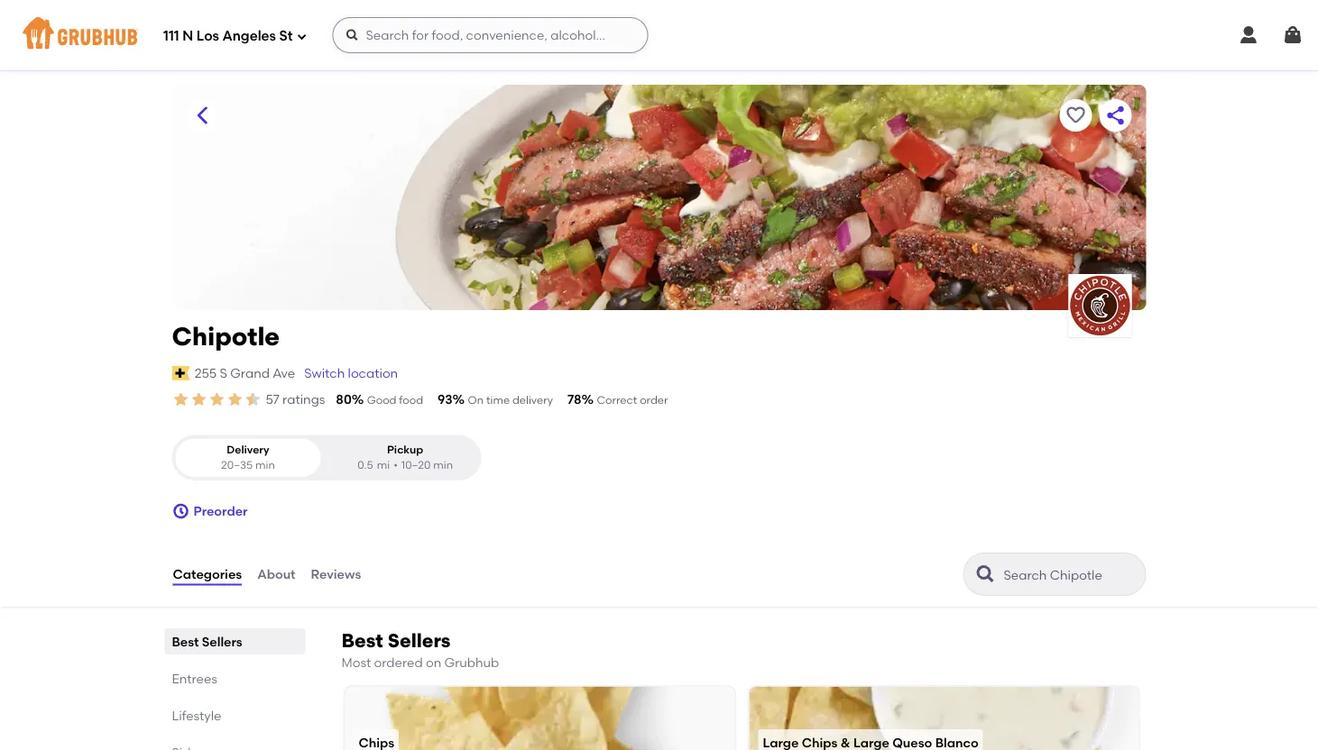 Task type: describe. For each thing, give the bounding box(es) containing it.
best sellers most ordered on grubhub
[[342, 630, 499, 671]]

&
[[841, 735, 850, 750]]

111 n los angeles st
[[163, 28, 293, 44]]

10–20
[[401, 459, 431, 472]]

about
[[257, 567, 296, 582]]

80
[[336, 392, 352, 407]]

0 horizontal spatial svg image
[[345, 28, 360, 42]]

location
[[348, 366, 398, 381]]

option group containing delivery 20–35 min
[[172, 435, 481, 481]]

los
[[197, 28, 219, 44]]

grand
[[230, 366, 270, 381]]

1 chips from the left
[[359, 735, 394, 750]]

food
[[399, 394, 423, 407]]

255 s grand ave button
[[194, 363, 296, 383]]

ave
[[273, 366, 295, 381]]

111
[[163, 28, 179, 44]]

svg image inside preorder button
[[172, 503, 190, 521]]

57 ratings
[[266, 392, 325, 407]]

2 horizontal spatial svg image
[[1238, 24, 1260, 46]]

on time delivery
[[468, 394, 553, 407]]

large chips & large queso blanco
[[763, 735, 979, 750]]

entrees
[[172, 671, 217, 687]]

s
[[220, 366, 227, 381]]

caret left icon image
[[192, 105, 213, 126]]

1 horizontal spatial svg image
[[1282, 24, 1304, 46]]

main navigation navigation
[[0, 0, 1318, 70]]

pickup
[[387, 443, 423, 456]]

2 chips from the left
[[802, 735, 838, 750]]

2 large from the left
[[853, 735, 889, 750]]

•
[[393, 459, 398, 472]]

categories
[[173, 567, 242, 582]]

255
[[195, 366, 217, 381]]

reviews
[[311, 567, 361, 582]]

57
[[266, 392, 279, 407]]

255 s grand ave
[[195, 366, 295, 381]]

correct
[[597, 394, 637, 407]]

lifestyle
[[172, 708, 221, 724]]

categories button
[[172, 542, 243, 607]]

best sellers
[[172, 634, 242, 650]]

grubhub
[[444, 656, 499, 671]]

time
[[486, 394, 510, 407]]

sellers for best sellers
[[202, 634, 242, 650]]

preorder
[[194, 504, 248, 519]]

sellers for best sellers most ordered on grubhub
[[388, 630, 451, 653]]

ratings
[[283, 392, 325, 407]]

save this restaurant image
[[1065, 105, 1087, 126]]



Task type: vqa. For each thing, say whether or not it's contained in the screenshot.
$4.14
no



Task type: locate. For each thing, give the bounding box(es) containing it.
star icon image
[[172, 391, 190, 409], [190, 391, 208, 409], [208, 391, 226, 409], [226, 391, 244, 409], [244, 391, 262, 409], [244, 391, 262, 409]]

sellers up 'entrees' tab
[[202, 634, 242, 650]]

delivery
[[227, 443, 269, 456]]

0 horizontal spatial best
[[172, 634, 199, 650]]

chips
[[359, 735, 394, 750], [802, 735, 838, 750]]

good
[[367, 394, 397, 407]]

svg image
[[1282, 24, 1304, 46], [345, 28, 360, 42]]

best inside tab
[[172, 634, 199, 650]]

svg image
[[1238, 24, 1260, 46], [296, 31, 307, 42], [172, 503, 190, 521]]

20–35
[[221, 459, 253, 472]]

most
[[342, 656, 371, 671]]

sellers inside tab
[[202, 634, 242, 650]]

delivery 20–35 min
[[221, 443, 275, 472]]

save this restaurant button
[[1060, 99, 1092, 132]]

chips left & on the right of the page
[[802, 735, 838, 750]]

1 horizontal spatial best
[[342, 630, 383, 653]]

1 horizontal spatial large
[[853, 735, 889, 750]]

0 horizontal spatial large
[[763, 735, 799, 750]]

1 horizontal spatial svg image
[[296, 31, 307, 42]]

1 large from the left
[[763, 735, 799, 750]]

Search Chipotle search field
[[1002, 567, 1140, 584]]

best inside 'best sellers most ordered on grubhub'
[[342, 630, 383, 653]]

78
[[568, 392, 582, 407]]

subscription pass image
[[172, 366, 190, 381]]

0 horizontal spatial sellers
[[202, 634, 242, 650]]

tab
[[172, 744, 298, 751]]

sellers inside 'best sellers most ordered on grubhub'
[[388, 630, 451, 653]]

delivery
[[512, 394, 553, 407]]

best up entrees at left
[[172, 634, 199, 650]]

min right 10–20
[[433, 459, 453, 472]]

min down delivery at the left
[[255, 459, 275, 472]]

Search for food, convenience, alcohol... search field
[[332, 17, 648, 53]]

reviews button
[[310, 542, 362, 607]]

switch location
[[304, 366, 398, 381]]

chipotle logo image
[[1069, 274, 1132, 337]]

switch location button
[[303, 363, 399, 383]]

chips down most
[[359, 735, 394, 750]]

best for best sellers
[[172, 634, 199, 650]]

angeles
[[222, 28, 276, 44]]

1 min from the left
[[255, 459, 275, 472]]

min inside pickup 0.5 mi • 10–20 min
[[433, 459, 453, 472]]

sellers
[[388, 630, 451, 653], [202, 634, 242, 650]]

sellers up on
[[388, 630, 451, 653]]

share icon image
[[1105, 105, 1126, 126]]

0 horizontal spatial svg image
[[172, 503, 190, 521]]

pickup 0.5 mi • 10–20 min
[[357, 443, 453, 472]]

switch
[[304, 366, 345, 381]]

large right & on the right of the page
[[853, 735, 889, 750]]

mi
[[377, 459, 390, 472]]

about button
[[256, 542, 296, 607]]

best up most
[[342, 630, 383, 653]]

good food
[[367, 394, 423, 407]]

best for best sellers most ordered on grubhub
[[342, 630, 383, 653]]

large
[[763, 735, 799, 750], [853, 735, 889, 750]]

preorder button
[[172, 495, 248, 528]]

order
[[640, 394, 668, 407]]

option group
[[172, 435, 481, 481]]

best
[[342, 630, 383, 653], [172, 634, 199, 650]]

best sellers tab
[[172, 633, 298, 652]]

1 horizontal spatial sellers
[[388, 630, 451, 653]]

correct order
[[597, 394, 668, 407]]

93
[[438, 392, 453, 407]]

search icon image
[[975, 564, 997, 586]]

queso
[[893, 735, 932, 750]]

entrees tab
[[172, 670, 298, 689]]

0.5
[[357, 459, 373, 472]]

on
[[468, 394, 484, 407]]

1 horizontal spatial min
[[433, 459, 453, 472]]

chips button
[[345, 687, 735, 751]]

st
[[279, 28, 293, 44]]

0 horizontal spatial min
[[255, 459, 275, 472]]

on
[[426, 656, 441, 671]]

2 min from the left
[[433, 459, 453, 472]]

large chips & large queso blanco button
[[749, 687, 1139, 751]]

min inside delivery 20–35 min
[[255, 459, 275, 472]]

min
[[255, 459, 275, 472], [433, 459, 453, 472]]

1 horizontal spatial chips
[[802, 735, 838, 750]]

large left & on the right of the page
[[763, 735, 799, 750]]

chipotle
[[172, 322, 280, 352]]

0 horizontal spatial chips
[[359, 735, 394, 750]]

n
[[182, 28, 193, 44]]

blanco
[[935, 735, 979, 750]]

lifestyle tab
[[172, 707, 298, 725]]

ordered
[[374, 656, 423, 671]]



